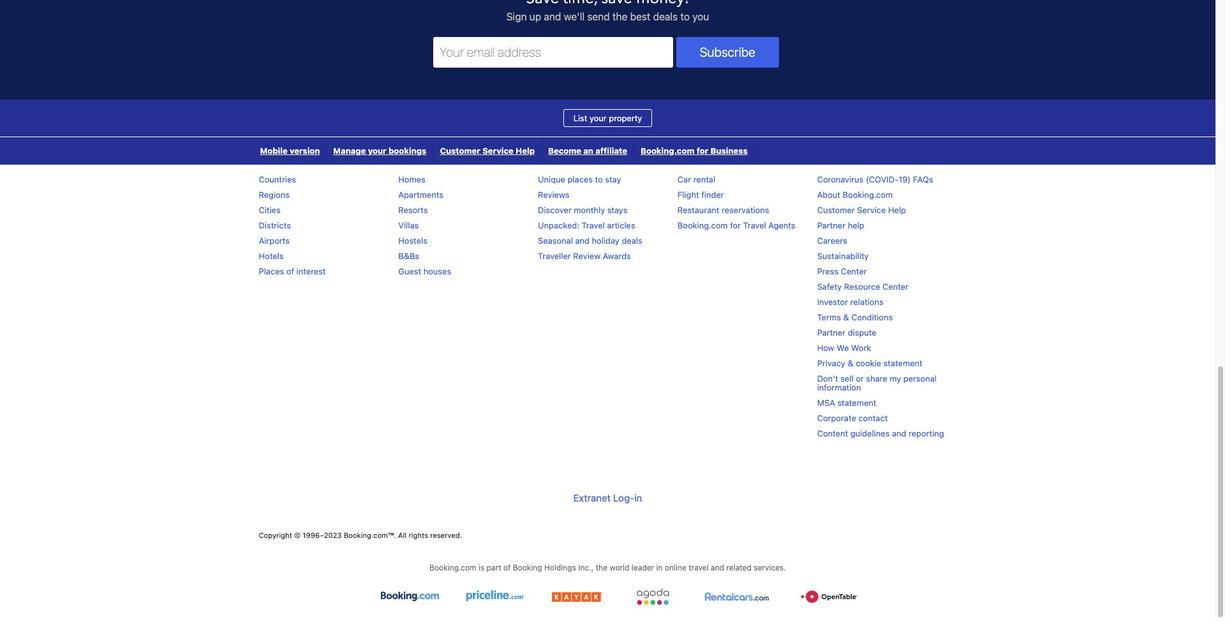 Task type: describe. For each thing, give the bounding box(es) containing it.
of inside countries regions cities districts airports hotels places of interest
[[287, 266, 294, 276]]

services.
[[754, 563, 787, 573]]

1 vertical spatial in
[[657, 563, 663, 573]]

reservations
[[722, 205, 770, 215]]

reviews link
[[538, 190, 570, 200]]

manage your bookings
[[334, 146, 427, 156]]

or
[[856, 373, 864, 384]]

booking.com for travel agents link
[[678, 220, 796, 230]]

help
[[848, 220, 865, 230]]

countries link
[[259, 174, 296, 184]]

part
[[487, 563, 502, 573]]

extranet log-in
[[574, 492, 643, 504]]

sign up and we'll send the best deals to you
[[507, 11, 710, 22]]

hotels
[[259, 251, 284, 261]]

list your property link
[[564, 109, 653, 127]]

related
[[727, 563, 752, 573]]

msa statement link
[[818, 398, 877, 408]]

safety resource center link
[[818, 282, 909, 292]]

travel inside car rental flight finder restaurant reservations booking.com for travel agents
[[744, 220, 767, 230]]

corporate
[[818, 413, 857, 423]]

guest houses link
[[399, 266, 452, 276]]

0 vertical spatial center
[[841, 266, 867, 276]]

priceline image
[[467, 589, 525, 605]]

information
[[818, 382, 862, 393]]

2 partner from the top
[[818, 327, 846, 338]]

reserved.
[[430, 531, 462, 540]]

countries regions cities districts airports hotels places of interest
[[259, 174, 326, 276]]

19)
[[899, 174, 911, 184]]

traveller review awards link
[[538, 251, 631, 261]]

travel inside unique places to stay reviews discover monthly stays unpacked: travel articles seasonal and holiday deals traveller review awards
[[582, 220, 605, 230]]

holdings
[[545, 563, 576, 573]]

©
[[294, 531, 301, 540]]

copyright
[[259, 531, 292, 540]]

your for property
[[590, 113, 607, 123]]

partner dispute link
[[818, 327, 877, 338]]

villas link
[[399, 220, 419, 230]]

booking.com left is
[[430, 563, 477, 573]]

places
[[259, 266, 284, 276]]

my
[[890, 373, 902, 384]]

car
[[678, 174, 692, 184]]

copyright © 1996–2023 booking.com™. all rights reserved.
[[259, 531, 462, 540]]

in inside 'link'
[[635, 492, 643, 504]]

an
[[584, 146, 594, 156]]

booking.com image
[[381, 589, 439, 605]]

share
[[867, 373, 888, 384]]

press center link
[[818, 266, 867, 276]]

car rental link
[[678, 174, 716, 184]]

faqs
[[914, 174, 934, 184]]

holiday
[[592, 236, 620, 246]]

monthly
[[574, 205, 605, 215]]

rentalcars image
[[703, 589, 773, 605]]

agoda image
[[631, 589, 675, 605]]

resorts link
[[399, 205, 428, 215]]

awards
[[603, 251, 631, 261]]

seasonal
[[538, 236, 573, 246]]

conditions
[[852, 312, 893, 322]]

relations
[[851, 297, 884, 307]]

become
[[548, 146, 582, 156]]

districts link
[[259, 220, 291, 230]]

hotels link
[[259, 251, 284, 261]]

coronavirus
[[818, 174, 864, 184]]

hostels link
[[399, 236, 428, 246]]

customer service help
[[440, 146, 535, 156]]

booking.com is part of booking holdings inc., the world leader in online travel and related services.
[[430, 563, 787, 573]]

and right travel
[[711, 563, 725, 573]]

personal
[[904, 373, 937, 384]]

sustainability
[[818, 251, 869, 261]]

press
[[818, 266, 839, 276]]

reviews
[[538, 190, 570, 200]]

work
[[852, 343, 872, 353]]

flight
[[678, 190, 700, 200]]

become an affiliate
[[548, 146, 628, 156]]

rights
[[409, 531, 428, 540]]

Your email address email field
[[434, 37, 673, 68]]

houses
[[424, 266, 452, 276]]

corporate contact link
[[818, 413, 888, 423]]

regions link
[[259, 190, 290, 200]]

property
[[609, 113, 643, 123]]

subscribe button
[[676, 37, 780, 68]]

msa
[[818, 398, 836, 408]]

booking.com for business link
[[635, 137, 755, 165]]

log-
[[614, 492, 635, 504]]

and inside coronavirus (covid-19) faqs about booking.com customer service help partner help careers sustainability press center safety resource center investor relations terms & conditions partner dispute how we work privacy & cookie statement don't sell or share my personal information msa statement corporate contact content guidelines and reporting
[[893, 428, 907, 439]]

1996–2023
[[303, 531, 342, 540]]

flight finder link
[[678, 190, 724, 200]]

review
[[574, 251, 601, 261]]

all
[[398, 531, 407, 540]]

booking.com inside coronavirus (covid-19) faqs about booking.com customer service help partner help careers sustainability press center safety resource center investor relations terms & conditions partner dispute how we work privacy & cookie statement don't sell or share my personal information msa statement corporate contact content guidelines and reporting
[[843, 190, 893, 200]]

1 vertical spatial of
[[504, 563, 511, 573]]

content
[[818, 428, 849, 439]]

countries
[[259, 174, 296, 184]]

up
[[530, 11, 542, 22]]

list
[[574, 113, 588, 123]]

homes link
[[399, 174, 426, 184]]

1 vertical spatial center
[[883, 282, 909, 292]]

unique places to stay link
[[538, 174, 622, 184]]

unique places to stay reviews discover monthly stays unpacked: travel articles seasonal and holiday deals traveller review awards
[[538, 174, 643, 261]]

booking.com inside car rental flight finder restaurant reservations booking.com for travel agents
[[678, 220, 728, 230]]



Task type: vqa. For each thing, say whether or not it's contained in the screenshot.
MONEY! on the bottom
no



Task type: locate. For each thing, give the bounding box(es) containing it.
to inside unique places to stay reviews discover monthly stays unpacked: travel articles seasonal and holiday deals traveller review awards
[[595, 174, 603, 184]]

0 vertical spatial help
[[516, 146, 535, 156]]

0 horizontal spatial travel
[[582, 220, 605, 230]]

contact
[[859, 413, 888, 423]]

resource
[[845, 282, 881, 292]]

of right part
[[504, 563, 511, 573]]

1 vertical spatial customer service help link
[[818, 205, 907, 215]]

and inside unique places to stay reviews discover monthly stays unpacked: travel articles seasonal and holiday deals traveller review awards
[[576, 236, 590, 246]]

1 vertical spatial service
[[858, 205, 886, 215]]

your right list
[[590, 113, 607, 123]]

restaurant reservations link
[[678, 205, 770, 215]]

customer inside navigation
[[440, 146, 481, 156]]

articles
[[607, 220, 636, 230]]

help down 19)
[[889, 205, 907, 215]]

travel
[[689, 563, 709, 573]]

kayak image
[[552, 589, 603, 605]]

resorts
[[399, 205, 428, 215]]

dispute
[[848, 327, 877, 338]]

1 vertical spatial the
[[596, 563, 608, 573]]

0 horizontal spatial customer
[[440, 146, 481, 156]]

investor
[[818, 297, 849, 307]]

apartments
[[399, 190, 444, 200]]

to left you
[[681, 11, 690, 22]]

1 horizontal spatial in
[[657, 563, 663, 573]]

cookie
[[856, 358, 882, 368]]

your
[[590, 113, 607, 123], [368, 146, 387, 156]]

become an affiliate link
[[542, 137, 634, 165]]

0 vertical spatial to
[[681, 11, 690, 22]]

partner up the careers
[[818, 220, 846, 230]]

1 horizontal spatial to
[[681, 11, 690, 22]]

inc.,
[[579, 563, 594, 573]]

customer service help link for partner help
[[818, 205, 907, 215]]

your for bookings
[[368, 146, 387, 156]]

0 vertical spatial customer
[[440, 146, 481, 156]]

customer up partner help link at the top right of the page
[[818, 205, 855, 215]]

0 horizontal spatial statement
[[838, 398, 877, 408]]

seasonal and holiday deals link
[[538, 236, 643, 246]]

homes
[[399, 174, 426, 184]]

terms
[[818, 312, 841, 322]]

customer inside coronavirus (covid-19) faqs about booking.com customer service help partner help careers sustainability press center safety resource center investor relations terms & conditions partner dispute how we work privacy & cookie statement don't sell or share my personal information msa statement corporate contact content guidelines and reporting
[[818, 205, 855, 215]]

1 horizontal spatial statement
[[884, 358, 923, 368]]

1 partner from the top
[[818, 220, 846, 230]]

0 vertical spatial partner
[[818, 220, 846, 230]]

the
[[613, 11, 628, 22], [596, 563, 608, 573]]

1 vertical spatial partner
[[818, 327, 846, 338]]

0 vertical spatial in
[[635, 492, 643, 504]]

0 horizontal spatial in
[[635, 492, 643, 504]]

places
[[568, 174, 593, 184]]

to left stay
[[595, 174, 603, 184]]

the left best
[[613, 11, 628, 22]]

1 horizontal spatial for
[[731, 220, 741, 230]]

places of interest link
[[259, 266, 326, 276]]

1 vertical spatial your
[[368, 146, 387, 156]]

0 horizontal spatial help
[[516, 146, 535, 156]]

content guidelines and reporting link
[[818, 428, 945, 439]]

1 horizontal spatial center
[[883, 282, 909, 292]]

careers link
[[818, 236, 848, 246]]

1 vertical spatial deals
[[622, 236, 643, 246]]

1 vertical spatial help
[[889, 205, 907, 215]]

1 horizontal spatial help
[[889, 205, 907, 215]]

1 horizontal spatial your
[[590, 113, 607, 123]]

1 vertical spatial to
[[595, 174, 603, 184]]

deals inside unique places to stay reviews discover monthly stays unpacked: travel articles seasonal and holiday deals traveller review awards
[[622, 236, 643, 246]]

booking.com
[[641, 146, 695, 156], [843, 190, 893, 200], [678, 220, 728, 230], [430, 563, 477, 573]]

help inside coronavirus (covid-19) faqs about booking.com customer service help partner help careers sustainability press center safety resource center investor relations terms & conditions partner dispute how we work privacy & cookie statement don't sell or share my personal information msa statement corporate contact content guidelines and reporting
[[889, 205, 907, 215]]

sustainability link
[[818, 251, 869, 261]]

how we work link
[[818, 343, 872, 353]]

travel
[[582, 220, 605, 230], [744, 220, 767, 230]]

your inside 'link'
[[368, 146, 387, 156]]

we'll
[[564, 11, 585, 22]]

and
[[544, 11, 562, 22], [576, 236, 590, 246], [893, 428, 907, 439], [711, 563, 725, 573]]

villas
[[399, 220, 419, 230]]

0 horizontal spatial your
[[368, 146, 387, 156]]

partner down terms
[[818, 327, 846, 338]]

opentable image
[[800, 589, 861, 605]]

in left online
[[657, 563, 663, 573]]

of
[[287, 266, 294, 276], [504, 563, 511, 573]]

0 vertical spatial customer service help link
[[434, 137, 541, 165]]

0 vertical spatial for
[[697, 146, 709, 156]]

manage your bookings link
[[327, 137, 433, 165]]

don't sell or share my personal information link
[[818, 373, 937, 393]]

navigation containing mobile version
[[254, 137, 755, 165]]

list your property
[[574, 113, 643, 123]]

deals right best
[[654, 11, 678, 22]]

car rental flight finder restaurant reservations booking.com for travel agents
[[678, 174, 796, 230]]

discover
[[538, 205, 572, 215]]

apartments link
[[399, 190, 444, 200]]

mobile version
[[260, 146, 320, 156]]

mobile version link
[[254, 137, 327, 165]]

b&bs
[[399, 251, 420, 261]]

mobile
[[260, 146, 288, 156]]

for inside navigation
[[697, 146, 709, 156]]

and right 'up'
[[544, 11, 562, 22]]

and left reporting
[[893, 428, 907, 439]]

coronavirus (covid-19) faqs about booking.com customer service help partner help careers sustainability press center safety resource center investor relations terms & conditions partner dispute how we work privacy & cookie statement don't sell or share my personal information msa statement corporate contact content guidelines and reporting
[[818, 174, 945, 439]]

center up relations at the right
[[883, 282, 909, 292]]

business
[[711, 146, 748, 156]]

0 horizontal spatial deals
[[622, 236, 643, 246]]

booking.com down restaurant
[[678, 220, 728, 230]]

help inside navigation
[[516, 146, 535, 156]]

reporting
[[909, 428, 945, 439]]

2 travel from the left
[[744, 220, 767, 230]]

navigation
[[254, 137, 755, 165]]

center
[[841, 266, 867, 276], [883, 282, 909, 292]]

0 horizontal spatial to
[[595, 174, 603, 184]]

0 vertical spatial your
[[590, 113, 607, 123]]

don't
[[818, 373, 839, 384]]

service inside coronavirus (covid-19) faqs about booking.com customer service help partner help careers sustainability press center safety resource center investor relations terms & conditions partner dispute how we work privacy & cookie statement don't sell or share my personal information msa statement corporate contact content guidelines and reporting
[[858, 205, 886, 215]]

0 vertical spatial service
[[483, 146, 514, 156]]

districts
[[259, 220, 291, 230]]

& up sell
[[848, 358, 854, 368]]

statement up my
[[884, 358, 923, 368]]

& up partner dispute link
[[844, 312, 850, 322]]

you
[[693, 11, 710, 22]]

1 vertical spatial for
[[731, 220, 741, 230]]

extranet
[[574, 492, 611, 504]]

the right inc.,
[[596, 563, 608, 573]]

1 horizontal spatial service
[[858, 205, 886, 215]]

booking.com down coronavirus (covid-19) faqs link
[[843, 190, 893, 200]]

customer right "bookings"
[[440, 146, 481, 156]]

0 vertical spatial of
[[287, 266, 294, 276]]

travel down reservations
[[744, 220, 767, 230]]

affiliate
[[596, 146, 628, 156]]

customer service help link for become an affiliate
[[434, 137, 541, 165]]

customer service help link
[[434, 137, 541, 165], [818, 205, 907, 215]]

0 vertical spatial &
[[844, 312, 850, 322]]

1 horizontal spatial of
[[504, 563, 511, 573]]

your right "manage"
[[368, 146, 387, 156]]

center up resource
[[841, 266, 867, 276]]

about
[[818, 190, 841, 200]]

0 vertical spatial deals
[[654, 11, 678, 22]]

unique
[[538, 174, 566, 184]]

travel up 'seasonal and holiday deals' link
[[582, 220, 605, 230]]

homes apartments resorts villas hostels b&bs guest houses
[[399, 174, 452, 276]]

1 vertical spatial statement
[[838, 398, 877, 408]]

booking
[[513, 563, 542, 573]]

cities
[[259, 205, 281, 215]]

for inside car rental flight finder restaurant reservations booking.com for travel agents
[[731, 220, 741, 230]]

0 horizontal spatial of
[[287, 266, 294, 276]]

1 horizontal spatial the
[[613, 11, 628, 22]]

manage
[[334, 146, 366, 156]]

1 horizontal spatial customer service help link
[[818, 205, 907, 215]]

1 vertical spatial customer
[[818, 205, 855, 215]]

0 horizontal spatial the
[[596, 563, 608, 573]]

for down reservations
[[731, 220, 741, 230]]

and up traveller review awards link
[[576, 236, 590, 246]]

airports
[[259, 236, 290, 246]]

0 horizontal spatial center
[[841, 266, 867, 276]]

0 horizontal spatial service
[[483, 146, 514, 156]]

0 vertical spatial the
[[613, 11, 628, 22]]

coronavirus (covid-19) faqs link
[[818, 174, 934, 184]]

0 horizontal spatial customer service help link
[[434, 137, 541, 165]]

help left become
[[516, 146, 535, 156]]

airports link
[[259, 236, 290, 246]]

booking.com™.
[[344, 531, 396, 540]]

agents
[[769, 220, 796, 230]]

rental
[[694, 174, 716, 184]]

partner help link
[[818, 220, 865, 230]]

of right the places
[[287, 266, 294, 276]]

safety
[[818, 282, 842, 292]]

deals down articles
[[622, 236, 643, 246]]

1 horizontal spatial travel
[[744, 220, 767, 230]]

finder
[[702, 190, 724, 200]]

0 vertical spatial statement
[[884, 358, 923, 368]]

privacy & cookie statement link
[[818, 358, 923, 368]]

world
[[610, 563, 630, 573]]

we
[[837, 343, 849, 353]]

booking.com inside navigation
[[641, 146, 695, 156]]

1 travel from the left
[[582, 220, 605, 230]]

1 horizontal spatial deals
[[654, 11, 678, 22]]

1 vertical spatial &
[[848, 358, 854, 368]]

1 horizontal spatial customer
[[818, 205, 855, 215]]

stays
[[608, 205, 628, 215]]

service
[[483, 146, 514, 156], [858, 205, 886, 215]]

in right "extranet"
[[635, 492, 643, 504]]

booking.com for business
[[641, 146, 748, 156]]

statement up corporate contact link
[[838, 398, 877, 408]]

booking.com up car
[[641, 146, 695, 156]]

for left business
[[697, 146, 709, 156]]

version
[[290, 146, 320, 156]]

0 horizontal spatial for
[[697, 146, 709, 156]]

&
[[844, 312, 850, 322], [848, 358, 854, 368]]



